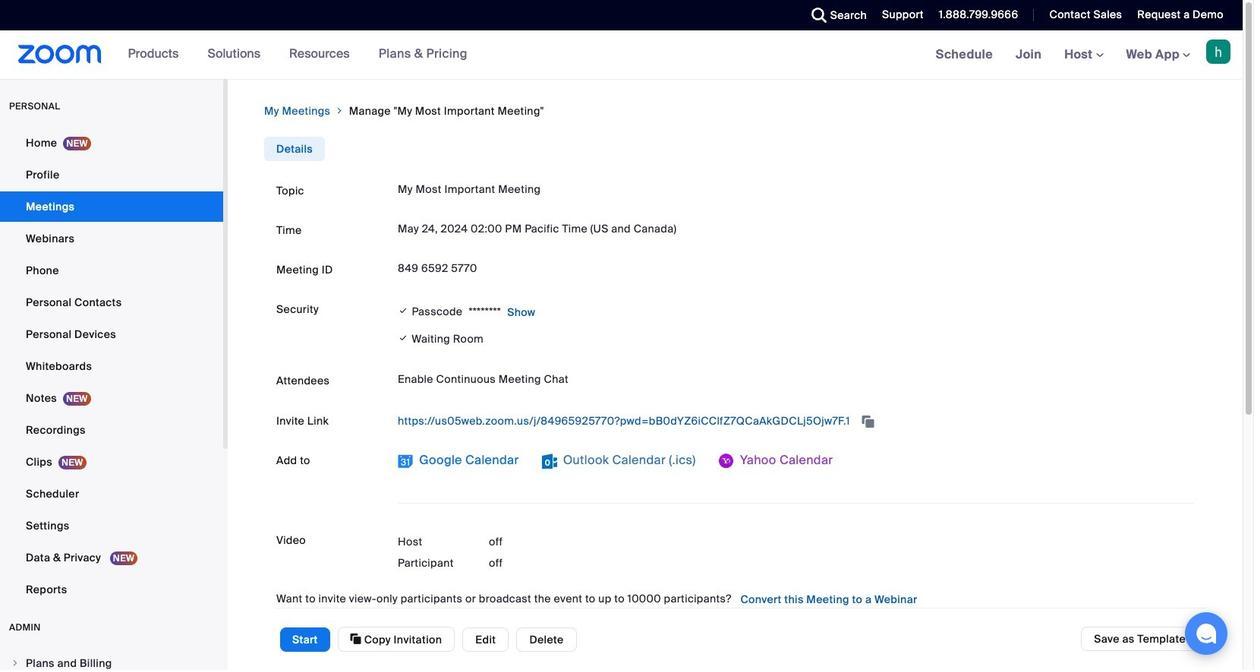 Task type: describe. For each thing, give the bounding box(es) containing it.
manage my most important meeting navigation
[[264, 103, 1207, 119]]

copy image
[[351, 632, 362, 646]]

manage my meeting tab control tab list
[[264, 137, 325, 161]]

open chat image
[[1196, 623, 1218, 644]]

personal menu menu
[[0, 128, 223, 606]]

2 checked image from the top
[[398, 330, 409, 346]]

add to yahoo calendar image
[[719, 454, 734, 469]]

0 horizontal spatial right image
[[11, 659, 20, 668]]

1 horizontal spatial right image
[[335, 103, 345, 119]]

1 checked image from the top
[[398, 303, 409, 318]]



Task type: vqa. For each thing, say whether or not it's contained in the screenshot.
Manage My Meeting tab control 'tab list'
yes



Task type: locate. For each thing, give the bounding box(es) containing it.
add to outlook calendar (.ics) image
[[542, 454, 557, 469]]

add to google calendar image
[[398, 454, 413, 469]]

profile picture image
[[1207, 40, 1231, 64]]

0 vertical spatial checked image
[[398, 303, 409, 318]]

0 vertical spatial right image
[[335, 103, 345, 119]]

1 vertical spatial checked image
[[398, 330, 409, 346]]

tab
[[264, 137, 325, 161]]

1 vertical spatial right image
[[11, 659, 20, 668]]

banner
[[0, 30, 1244, 80]]

product information navigation
[[101, 30, 479, 79]]

right image
[[335, 103, 345, 119], [11, 659, 20, 668]]

meetings navigation
[[925, 30, 1244, 80]]

checked image
[[398, 303, 409, 318], [398, 330, 409, 346]]

application
[[398, 409, 1195, 433]]

zoom logo image
[[18, 45, 101, 64]]

menu item
[[0, 649, 223, 670]]



